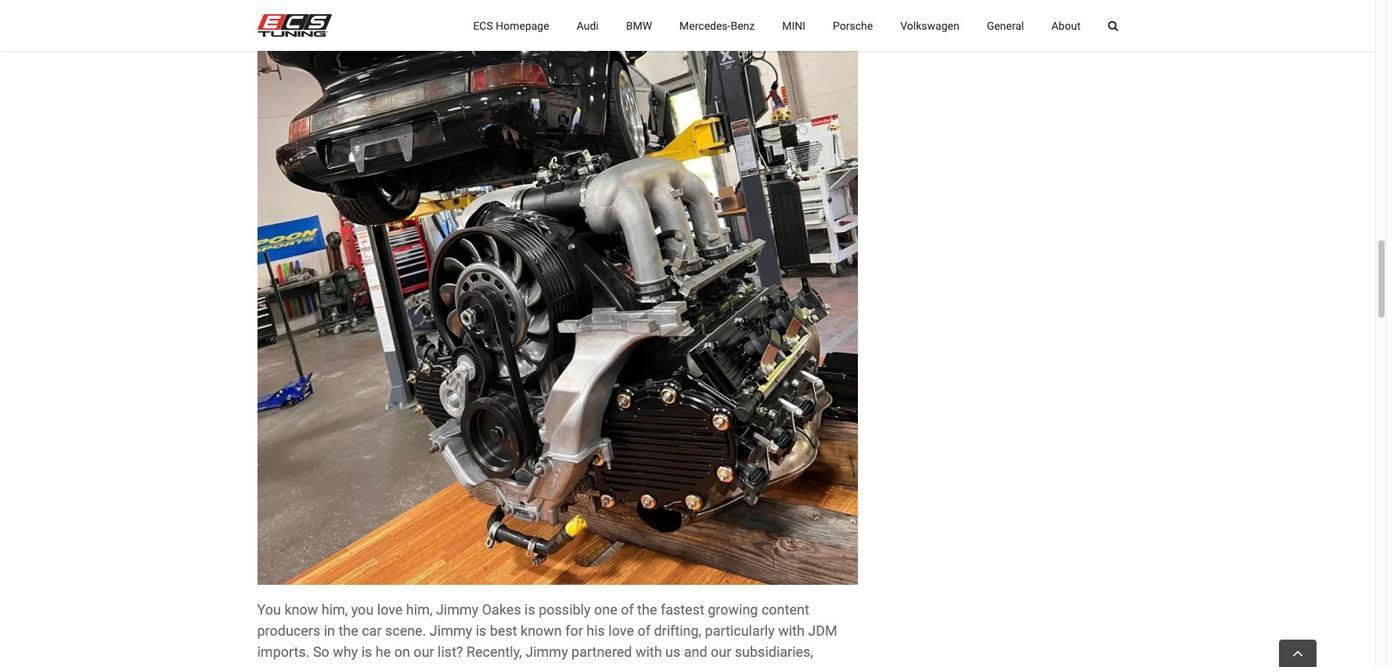 Task type: describe. For each thing, give the bounding box(es) containing it.
producers
[[257, 622, 320, 639]]

ecs
[[473, 19, 493, 32]]

been
[[725, 665, 756, 667]]

mini link
[[783, 0, 806, 51]]

jdm
[[808, 622, 838, 639]]

fastest
[[661, 601, 705, 618]]

drifting,
[[654, 622, 702, 639]]

0 vertical spatial with
[[779, 622, 805, 639]]

scene.
[[385, 622, 426, 639]]

and
[[684, 644, 708, 660]]

1 him, from the left
[[322, 601, 348, 618]]

1 horizontal spatial the
[[638, 601, 657, 618]]

recently,
[[467, 644, 522, 660]]

1 horizontal spatial porsche
[[833, 19, 873, 32]]

you know him, you love him, jimmy oakes is possibly one of the fastest growing content producers in the car scene. jimmy is best known for his love of drifting, particularly with jdm imports. so why is he on our list? recently, jimmy partnered with us and our subsidiaries, pelican parts & rennline, to build his japanese market porsche 964. we've been happy to w
[[257, 601, 853, 667]]

build
[[432, 665, 462, 667]]

known
[[521, 622, 562, 639]]

oakes
[[482, 601, 521, 618]]

1 horizontal spatial love
[[609, 622, 634, 639]]

you
[[351, 601, 374, 618]]

so
[[313, 644, 330, 660]]

2 to from the left
[[801, 665, 813, 667]]

&
[[344, 665, 352, 667]]

ecs tuning logo image
[[257, 14, 332, 37]]

benz
[[731, 19, 755, 32]]

porsche link
[[833, 0, 873, 51]]

1 horizontal spatial is
[[476, 622, 487, 639]]

you
[[257, 601, 281, 618]]

best
[[490, 622, 517, 639]]

subsidiaries,
[[735, 644, 814, 660]]

about
[[1052, 19, 1081, 32]]

audi link
[[577, 0, 599, 51]]

0 horizontal spatial the
[[339, 622, 358, 639]]

know
[[285, 601, 318, 618]]

growing
[[708, 601, 758, 618]]

1 vertical spatial of
[[638, 622, 651, 639]]

2 our from the left
[[711, 644, 732, 660]]

content
[[762, 601, 810, 618]]

imports.
[[257, 644, 310, 660]]

2 vertical spatial jimmy
[[526, 644, 568, 660]]

one
[[594, 601, 618, 618]]

1 to from the left
[[416, 665, 428, 667]]



Task type: vqa. For each thing, say whether or not it's contained in the screenshot.
luft-
no



Task type: locate. For each thing, give the bounding box(es) containing it.
his right for
[[587, 622, 605, 639]]

particularly
[[705, 622, 775, 639]]

pelican
[[257, 665, 303, 667]]

to right happy
[[801, 665, 813, 667]]

of left drifting,
[[638, 622, 651, 639]]

our right 'on' on the left of page
[[414, 644, 434, 660]]

0 horizontal spatial of
[[621, 601, 634, 618]]

porsche
[[833, 19, 873, 32], [600, 665, 651, 667]]

ecs homepage
[[473, 19, 549, 32]]

porsche right mini
[[833, 19, 873, 32]]

0 vertical spatial the
[[638, 601, 657, 618]]

mercedes-benz
[[680, 19, 755, 32]]

mercedes-benz link
[[680, 0, 755, 51]]

0 horizontal spatial our
[[414, 644, 434, 660]]

his
[[587, 622, 605, 639], [466, 665, 484, 667]]

is up "known"
[[525, 601, 535, 618]]

audi
[[577, 19, 599, 32]]

0 vertical spatial jimmy
[[436, 601, 479, 618]]

of
[[621, 601, 634, 618], [638, 622, 651, 639]]

0 horizontal spatial porsche
[[600, 665, 651, 667]]

is left "he"
[[362, 644, 372, 660]]

the left fastest
[[638, 601, 657, 618]]

1 vertical spatial the
[[339, 622, 358, 639]]

is
[[525, 601, 535, 618], [476, 622, 487, 639], [362, 644, 372, 660]]

1 our from the left
[[414, 644, 434, 660]]

0 vertical spatial his
[[587, 622, 605, 639]]

parts
[[307, 665, 340, 667]]

0 vertical spatial love
[[377, 601, 403, 618]]

why
[[333, 644, 358, 660]]

on
[[394, 644, 410, 660]]

list?
[[438, 644, 463, 660]]

bmw
[[626, 19, 652, 32]]

possibly
[[539, 601, 591, 618]]

1 horizontal spatial our
[[711, 644, 732, 660]]

1 horizontal spatial him,
[[406, 601, 433, 618]]

1 vertical spatial his
[[466, 665, 484, 667]]

mercedes-
[[680, 19, 731, 32]]

him,
[[322, 601, 348, 618], [406, 601, 433, 618]]

he
[[376, 644, 391, 660]]

1 horizontal spatial with
[[779, 622, 805, 639]]

us
[[666, 644, 681, 660]]

for
[[566, 622, 583, 639]]

jimmy
[[436, 601, 479, 618], [430, 622, 472, 639], [526, 644, 568, 660]]

ecs homepage link
[[473, 0, 549, 51]]

our up we've
[[711, 644, 732, 660]]

1 vertical spatial with
[[636, 644, 662, 660]]

love down one
[[609, 622, 634, 639]]

is left best
[[476, 622, 487, 639]]

market
[[552, 665, 596, 667]]

happy
[[759, 665, 797, 667]]

volkswagen link
[[901, 0, 960, 51]]

his down recently,
[[466, 665, 484, 667]]

1 horizontal spatial his
[[587, 622, 605, 639]]

homepage
[[496, 19, 549, 32]]

with down the "content"
[[779, 622, 805, 639]]

general
[[987, 19, 1024, 32]]

2 horizontal spatial is
[[525, 601, 535, 618]]

0 horizontal spatial is
[[362, 644, 372, 660]]

the right the in
[[339, 622, 358, 639]]

of right one
[[621, 601, 634, 618]]

in
[[324, 622, 335, 639]]

him, up the scene.
[[406, 601, 433, 618]]

car
[[362, 622, 382, 639]]

the
[[638, 601, 657, 618], [339, 622, 358, 639]]

porsche inside you know him, you love him, jimmy oakes is possibly one of the fastest growing content producers in the car scene. jimmy is best known for his love of drifting, particularly with jdm imports. so why is he on our list? recently, jimmy partnered with us and our subsidiaries, pelican parts & rennline, to build his japanese market porsche 964. we've been happy to w
[[600, 665, 651, 667]]

our
[[414, 644, 434, 660], [711, 644, 732, 660]]

bmw link
[[626, 0, 652, 51]]

japanese
[[488, 665, 549, 667]]

to
[[416, 665, 428, 667], [801, 665, 813, 667]]

love
[[377, 601, 403, 618], [609, 622, 634, 639]]

0 vertical spatial is
[[525, 601, 535, 618]]

about link
[[1052, 0, 1081, 51]]

we've
[[686, 665, 722, 667]]

0 vertical spatial of
[[621, 601, 634, 618]]

to left build
[[416, 665, 428, 667]]

1 vertical spatial love
[[609, 622, 634, 639]]

1 horizontal spatial of
[[638, 622, 651, 639]]

1 vertical spatial porsche
[[600, 665, 651, 667]]

1 horizontal spatial to
[[801, 665, 813, 667]]

love up the scene.
[[377, 601, 403, 618]]

0 horizontal spatial him,
[[322, 601, 348, 618]]

0 horizontal spatial love
[[377, 601, 403, 618]]

with up 964.
[[636, 644, 662, 660]]

volkswagen
[[901, 19, 960, 32]]

0 horizontal spatial his
[[466, 665, 484, 667]]

rennline,
[[356, 665, 412, 667]]

1 vertical spatial jimmy
[[430, 622, 472, 639]]

2 him, from the left
[[406, 601, 433, 618]]

him, up the in
[[322, 601, 348, 618]]

porsche down partnered
[[600, 665, 651, 667]]

1 vertical spatial is
[[476, 622, 487, 639]]

general link
[[987, 0, 1024, 51]]

0 horizontal spatial with
[[636, 644, 662, 660]]

2 vertical spatial is
[[362, 644, 372, 660]]

0 horizontal spatial to
[[416, 665, 428, 667]]

0 vertical spatial porsche
[[833, 19, 873, 32]]

964.
[[655, 665, 682, 667]]

mini
[[783, 19, 806, 32]]

with
[[779, 622, 805, 639], [636, 644, 662, 660]]

partnered
[[572, 644, 632, 660]]



